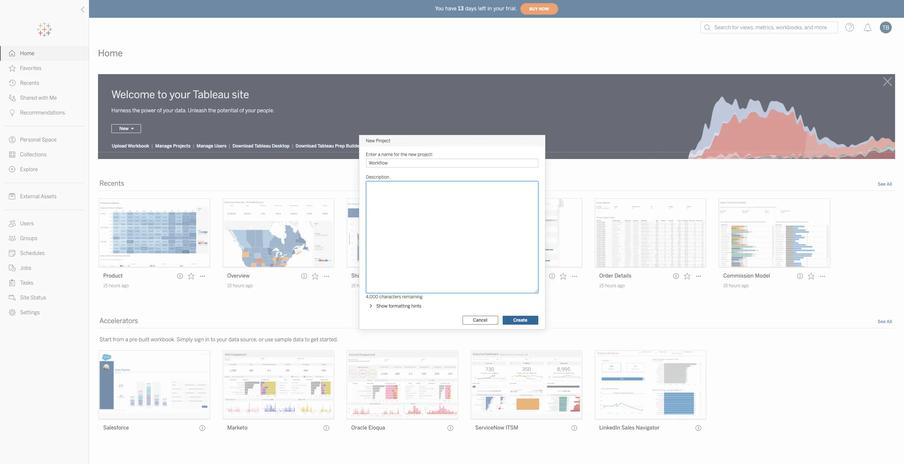 Task type: describe. For each thing, give the bounding box(es) containing it.
collections link
[[0, 147, 89, 162]]

all for accelerators
[[887, 320, 892, 325]]

manage projects link
[[155, 143, 191, 149]]

1 vertical spatial recents
[[100, 180, 124, 188]]

favorites
[[20, 65, 41, 72]]

15 hours ago for commission model
[[723, 284, 749, 289]]

see for accelerators
[[878, 320, 886, 325]]

hours for product
[[109, 284, 120, 289]]

days
[[465, 5, 477, 12]]

for
[[394, 152, 400, 157]]

status
[[31, 295, 46, 302]]

itsm
[[506, 426, 518, 432]]

ago for order details
[[618, 284, 625, 289]]

main navigation. press the up and down arrow keys to access links. element
[[0, 46, 89, 321]]

hours for commission model
[[729, 284, 741, 289]]

0 horizontal spatial to
[[157, 89, 167, 101]]

have
[[445, 5, 457, 12]]

your up data.
[[169, 89, 191, 101]]

your right sign
[[217, 337, 227, 344]]

0 horizontal spatial the
[[132, 108, 140, 114]]

your left trial.
[[494, 5, 505, 12]]

navigator
[[636, 426, 660, 432]]

the inside dialog
[[401, 152, 407, 157]]

2 manage from the left
[[197, 144, 213, 149]]

sales
[[622, 426, 635, 432]]

new for new project
[[366, 138, 375, 144]]

15 for product
[[103, 284, 108, 289]]

built
[[139, 337, 150, 344]]

see all for accelerators
[[878, 320, 892, 325]]

cancel
[[473, 318, 488, 323]]

2 data from the left
[[293, 337, 304, 344]]

model
[[755, 273, 770, 280]]

site
[[232, 89, 249, 101]]

marketo
[[227, 426, 248, 432]]

1 horizontal spatial tableau
[[254, 144, 271, 149]]

2 download from the left
[[296, 144, 317, 149]]

new project
[[366, 138, 391, 144]]

assets
[[41, 194, 57, 200]]

navigation panel element
[[0, 22, 89, 321]]

space
[[42, 137, 57, 143]]

home link
[[0, 46, 89, 61]]

project
[[376, 138, 391, 144]]

oracle
[[351, 426, 367, 432]]

commission model
[[723, 273, 770, 280]]

start
[[100, 337, 112, 344]]

15 for commission model
[[723, 284, 728, 289]]

buy now button
[[520, 3, 558, 15]]

jobs link
[[0, 261, 89, 276]]

name
[[381, 152, 393, 157]]

users inside main navigation. press the up and down arrow keys to access links. element
[[20, 221, 34, 227]]

linkedin
[[599, 426, 620, 432]]

15 hours ago for overview
[[227, 284, 253, 289]]

show formatting hints button
[[367, 302, 423, 311]]

upload
[[112, 144, 127, 149]]

source,
[[240, 337, 258, 344]]

me
[[50, 95, 57, 101]]

people.
[[257, 108, 275, 114]]

3 | from the left
[[229, 144, 230, 149]]

your left data.
[[163, 108, 174, 114]]

see all link for accelerators
[[878, 319, 892, 327]]

see all link for recents
[[878, 181, 892, 189]]

linkedin sales navigator
[[599, 426, 660, 432]]

by text only_f5he34f image for jobs
[[9, 265, 16, 272]]

2 of from the left
[[239, 108, 244, 114]]

power
[[141, 108, 156, 114]]

a inside the new project dialog
[[378, 152, 380, 157]]

schedules link
[[0, 246, 89, 261]]

by text only_f5he34f image for settings
[[9, 310, 16, 316]]

workbook.
[[151, 337, 175, 344]]

desktop
[[272, 144, 290, 149]]

order
[[599, 273, 613, 280]]

characters
[[379, 295, 401, 300]]

download tableau prep builder link
[[295, 143, 362, 149]]

salesforce
[[103, 426, 129, 432]]

15 hours ago for product
[[103, 284, 129, 289]]

13
[[458, 5, 464, 12]]

recents inside main navigation. press the up and down arrow keys to access links. element
[[20, 80, 39, 87]]

1 horizontal spatial home
[[98, 48, 123, 59]]

settings
[[20, 310, 40, 316]]

order details
[[599, 273, 632, 280]]

prep
[[335, 144, 345, 149]]

see for recents
[[878, 182, 886, 187]]

explore
[[20, 167, 38, 173]]

trial.
[[506, 5, 517, 12]]

oracle eloqua
[[351, 426, 385, 432]]

settings link
[[0, 306, 89, 321]]

product
[[103, 273, 123, 280]]

1 | from the left
[[151, 144, 153, 149]]

shared with me
[[20, 95, 57, 101]]

groups link
[[0, 231, 89, 246]]

cancel button
[[463, 316, 498, 325]]

Description text field
[[366, 181, 538, 294]]

recents link
[[0, 76, 89, 91]]

ago for overview
[[246, 284, 253, 289]]

buy
[[529, 6, 538, 11]]

users link
[[0, 217, 89, 231]]

manage users link
[[196, 143, 227, 149]]

accelerators
[[100, 318, 138, 326]]

2 horizontal spatial tableau
[[318, 144, 334, 149]]

by text only_f5he34f image for external assets
[[9, 193, 16, 200]]

start from a pre-built workbook. simply sign in to your data source, or use sample data to get started.
[[100, 337, 338, 344]]

hints
[[411, 304, 421, 309]]

get
[[311, 337, 318, 344]]

harness
[[111, 108, 131, 114]]

4,000
[[366, 295, 378, 300]]

home inside main navigation. press the up and down arrow keys to access links. element
[[20, 51, 34, 57]]

recommendations link
[[0, 105, 89, 120]]

personal space link
[[0, 133, 89, 147]]

by text only_f5he34f image for schedules
[[9, 250, 16, 257]]

site status link
[[0, 291, 89, 306]]

Enter a name for the new project: text field
[[366, 159, 538, 168]]

1 data from the left
[[228, 337, 239, 344]]

builder
[[346, 144, 361, 149]]

by text only_f5he34f image for shared with me
[[9, 95, 16, 101]]



Task type: locate. For each thing, give the bounding box(es) containing it.
0 vertical spatial new
[[119, 126, 129, 132]]

the left power
[[132, 108, 140, 114]]

now
[[539, 6, 549, 11]]

2 see from the top
[[878, 320, 886, 325]]

users down potential
[[214, 144, 227, 149]]

the right "unleash"
[[208, 108, 216, 114]]

ago for commission model
[[742, 284, 749, 289]]

hours down order
[[605, 284, 617, 289]]

1 hours from the left
[[109, 284, 120, 289]]

in right sign
[[205, 337, 209, 344]]

servicenow itsm
[[475, 426, 518, 432]]

from
[[113, 337, 124, 344]]

shipping
[[351, 273, 373, 280]]

1 download from the left
[[233, 144, 254, 149]]

1 horizontal spatial new
[[366, 138, 375, 144]]

new button
[[111, 125, 141, 133]]

tasks link
[[0, 276, 89, 291]]

sample
[[275, 337, 292, 344]]

by text only_f5he34f image for tasks
[[9, 280, 16, 287]]

external
[[20, 194, 40, 200]]

15 down order
[[599, 284, 604, 289]]

by text only_f5he34f image inside tasks link
[[9, 280, 16, 287]]

projects
[[173, 144, 191, 149]]

by text only_f5he34f image
[[9, 50, 16, 57], [9, 65, 16, 72], [9, 193, 16, 200], [9, 235, 16, 242], [9, 265, 16, 272]]

0 vertical spatial in
[[488, 5, 492, 12]]

2 15 hours ago from the left
[[227, 284, 253, 289]]

harness the power of your data. unleash the potential of your people.
[[111, 108, 275, 114]]

2 | from the left
[[193, 144, 194, 149]]

by text only_f5he34f image inside external assets link
[[9, 193, 16, 200]]

2 see all link from the top
[[878, 319, 892, 327]]

download tableau desktop link
[[232, 143, 290, 149]]

a left pre-
[[125, 337, 128, 344]]

data
[[228, 337, 239, 344], [293, 337, 304, 344]]

1 vertical spatial users
[[20, 221, 34, 227]]

show
[[376, 304, 388, 309]]

by text only_f5he34f image for home
[[9, 50, 16, 57]]

data right the sample
[[293, 337, 304, 344]]

0 horizontal spatial recents
[[20, 80, 39, 87]]

by text only_f5he34f image up favorites link
[[9, 50, 16, 57]]

2 see all from the top
[[878, 320, 892, 325]]

new left project in the top of the page
[[366, 138, 375, 144]]

0 horizontal spatial data
[[228, 337, 239, 344]]

manage left projects
[[155, 144, 172, 149]]

unleash
[[188, 108, 207, 114]]

a
[[378, 152, 380, 157], [125, 337, 128, 344]]

ago up 4,000
[[370, 284, 377, 289]]

a right enter
[[378, 152, 380, 157]]

hours for shipping
[[357, 284, 369, 289]]

0 horizontal spatial users
[[20, 221, 34, 227]]

enter a name for the new project:
[[366, 152, 433, 157]]

description
[[366, 175, 389, 180]]

ago for product
[[121, 284, 129, 289]]

see
[[878, 182, 886, 187], [878, 320, 886, 325]]

5 by text only_f5he34f image from the top
[[9, 152, 16, 158]]

your
[[494, 5, 505, 12], [169, 89, 191, 101], [163, 108, 174, 114], [245, 108, 256, 114], [217, 337, 227, 344]]

1 see all from the top
[[878, 182, 892, 187]]

groups
[[20, 236, 37, 242]]

3 15 from the left
[[351, 284, 356, 289]]

by text only_f5he34f image for personal space
[[9, 137, 16, 143]]

hours down the product on the bottom left of page
[[109, 284, 120, 289]]

15
[[103, 284, 108, 289], [227, 284, 232, 289], [351, 284, 356, 289], [599, 284, 604, 289], [723, 284, 728, 289]]

ago down overview
[[246, 284, 253, 289]]

ago
[[121, 284, 129, 289], [246, 284, 253, 289], [370, 284, 377, 289], [618, 284, 625, 289], [742, 284, 749, 289]]

15 hours ago down overview
[[227, 284, 253, 289]]

15 down the product on the bottom left of page
[[103, 284, 108, 289]]

15 hours ago down order details
[[599, 284, 625, 289]]

collections
[[20, 152, 47, 158]]

1 vertical spatial see all
[[878, 320, 892, 325]]

new up upload
[[119, 126, 129, 132]]

hours down 'shipping'
[[357, 284, 369, 289]]

tableau
[[193, 89, 230, 101], [254, 144, 271, 149], [318, 144, 334, 149]]

new
[[408, 152, 417, 157]]

5 ago from the left
[[742, 284, 749, 289]]

1 ago from the left
[[121, 284, 129, 289]]

your left "people."
[[245, 108, 256, 114]]

3 hours from the left
[[357, 284, 369, 289]]

15 hours ago
[[103, 284, 129, 289], [227, 284, 253, 289], [351, 284, 377, 289], [599, 284, 625, 289], [723, 284, 749, 289]]

all for recents
[[887, 182, 892, 187]]

0 vertical spatial a
[[378, 152, 380, 157]]

1 by text only_f5he34f image from the top
[[9, 80, 16, 87]]

1 vertical spatial all
[[887, 320, 892, 325]]

by text only_f5he34f image inside groups link
[[9, 235, 16, 242]]

by text only_f5he34f image for recents
[[9, 80, 16, 87]]

pre-
[[129, 337, 139, 344]]

data left source,
[[228, 337, 239, 344]]

by text only_f5he34f image inside settings link
[[9, 310, 16, 316]]

4 ago from the left
[[618, 284, 625, 289]]

5 15 hours ago from the left
[[723, 284, 749, 289]]

2 by text only_f5he34f image from the top
[[9, 95, 16, 101]]

4 15 from the left
[[599, 284, 604, 289]]

by text only_f5he34f image left jobs
[[9, 265, 16, 272]]

1 horizontal spatial in
[[488, 5, 492, 12]]

all
[[887, 182, 892, 187], [887, 320, 892, 325]]

by text only_f5he34f image left external
[[9, 193, 16, 200]]

welcome to your tableau site
[[111, 89, 249, 101]]

| right manage users 'link'
[[229, 144, 230, 149]]

0 vertical spatial all
[[887, 182, 892, 187]]

by text only_f5he34f image
[[9, 80, 16, 87], [9, 95, 16, 101], [9, 110, 16, 116], [9, 137, 16, 143], [9, 152, 16, 158], [9, 166, 16, 173], [9, 221, 16, 227], [9, 250, 16, 257], [9, 280, 16, 287], [9, 295, 16, 302], [9, 310, 16, 316]]

remaining
[[402, 295, 423, 300]]

1 vertical spatial a
[[125, 337, 128, 344]]

9 by text only_f5he34f image from the top
[[9, 280, 16, 287]]

to right sign
[[211, 337, 215, 344]]

by text only_f5he34f image inside jobs link
[[9, 265, 16, 272]]

15 for order details
[[599, 284, 604, 289]]

by text only_f5he34f image inside home link
[[9, 50, 16, 57]]

create button
[[503, 316, 538, 325]]

4 15 hours ago from the left
[[599, 284, 625, 289]]

of right potential
[[239, 108, 244, 114]]

1 vertical spatial in
[[205, 337, 209, 344]]

by text only_f5he34f image inside recents link
[[9, 80, 16, 87]]

1 horizontal spatial recents
[[100, 180, 124, 188]]

show formatting hints
[[376, 304, 421, 309]]

eloqua
[[368, 426, 385, 432]]

external assets link
[[0, 189, 89, 204]]

site status
[[20, 295, 46, 302]]

10 by text only_f5he34f image from the top
[[9, 295, 16, 302]]

| right workbook at the left
[[151, 144, 153, 149]]

4 | from the left
[[292, 144, 293, 149]]

| right desktop
[[292, 144, 293, 149]]

1 15 from the left
[[103, 284, 108, 289]]

4 by text only_f5he34f image from the top
[[9, 235, 16, 242]]

6 by text only_f5he34f image from the top
[[9, 166, 16, 173]]

new for new
[[119, 126, 129, 132]]

15 down 'shipping'
[[351, 284, 356, 289]]

| right projects
[[193, 144, 194, 149]]

15 hours ago down commission
[[723, 284, 749, 289]]

0 vertical spatial see all
[[878, 182, 892, 187]]

started.
[[320, 337, 338, 344]]

workbook
[[128, 144, 149, 149]]

by text only_f5he34f image for site status
[[9, 295, 16, 302]]

15 down commission
[[723, 284, 728, 289]]

1 vertical spatial see all link
[[878, 319, 892, 327]]

download
[[233, 144, 254, 149], [296, 144, 317, 149]]

you have 13 days left in your trial.
[[435, 5, 517, 12]]

0 horizontal spatial manage
[[155, 144, 172, 149]]

5 by text only_f5he34f image from the top
[[9, 265, 16, 272]]

enter
[[366, 152, 377, 157]]

download right desktop
[[296, 144, 317, 149]]

5 15 from the left
[[723, 284, 728, 289]]

by text only_f5he34f image for users
[[9, 221, 16, 227]]

to
[[157, 89, 167, 101], [211, 337, 215, 344], [305, 337, 310, 344]]

2 horizontal spatial the
[[401, 152, 407, 157]]

use
[[265, 337, 273, 344]]

servicenow
[[475, 426, 504, 432]]

1 manage from the left
[[155, 144, 172, 149]]

explore link
[[0, 162, 89, 177]]

with
[[38, 95, 48, 101]]

by text only_f5he34f image for explore
[[9, 166, 16, 173]]

0 vertical spatial recents
[[20, 80, 39, 87]]

details
[[615, 273, 632, 280]]

simply
[[177, 337, 193, 344]]

1 all from the top
[[887, 182, 892, 187]]

hours down commission
[[729, 284, 741, 289]]

1 15 hours ago from the left
[[103, 284, 129, 289]]

tableau left "prep"
[[318, 144, 334, 149]]

personal
[[20, 137, 41, 143]]

1 horizontal spatial data
[[293, 337, 304, 344]]

by text only_f5he34f image inside shared with me link
[[9, 95, 16, 101]]

0 vertical spatial see
[[878, 182, 886, 187]]

15 for overview
[[227, 284, 232, 289]]

by text only_f5he34f image for recommendations
[[9, 110, 16, 116]]

new inside dialog
[[366, 138, 375, 144]]

3 by text only_f5he34f image from the top
[[9, 193, 16, 200]]

3 15 hours ago from the left
[[351, 284, 377, 289]]

hours for order details
[[605, 284, 617, 289]]

3 by text only_f5he34f image from the top
[[9, 110, 16, 116]]

1 horizontal spatial to
[[211, 337, 215, 344]]

you
[[435, 5, 444, 12]]

1 by text only_f5he34f image from the top
[[9, 50, 16, 57]]

15 hours ago down the product on the bottom left of page
[[103, 284, 129, 289]]

3 ago from the left
[[370, 284, 377, 289]]

2 by text only_f5he34f image from the top
[[9, 65, 16, 72]]

by text only_f5he34f image inside favorites link
[[9, 65, 16, 72]]

0 horizontal spatial of
[[157, 108, 162, 114]]

0 vertical spatial users
[[214, 144, 227, 149]]

tableau left desktop
[[254, 144, 271, 149]]

ago for shipping
[[370, 284, 377, 289]]

or
[[259, 337, 264, 344]]

hours down overview
[[233, 284, 245, 289]]

by text only_f5he34f image inside personal space link
[[9, 137, 16, 143]]

1 see from the top
[[878, 182, 886, 187]]

2 ago from the left
[[246, 284, 253, 289]]

0 horizontal spatial download
[[233, 144, 254, 149]]

by text only_f5he34f image inside collections link
[[9, 152, 16, 158]]

schedules
[[20, 251, 45, 257]]

ago down the product on the bottom left of page
[[121, 284, 129, 289]]

0 horizontal spatial tableau
[[193, 89, 230, 101]]

0 horizontal spatial in
[[205, 337, 209, 344]]

by text only_f5he34f image for favorites
[[9, 65, 16, 72]]

1 horizontal spatial of
[[239, 108, 244, 114]]

2 horizontal spatial to
[[305, 337, 310, 344]]

to right welcome
[[157, 89, 167, 101]]

ago down details
[[618, 284, 625, 289]]

4 hours from the left
[[605, 284, 617, 289]]

2 hours from the left
[[233, 284, 245, 289]]

1 of from the left
[[157, 108, 162, 114]]

15 hours ago down 'shipping'
[[351, 284, 377, 289]]

shared
[[20, 95, 37, 101]]

1 vertical spatial new
[[366, 138, 375, 144]]

0 vertical spatial see all link
[[878, 181, 892, 189]]

4 by text only_f5he34f image from the top
[[9, 137, 16, 143]]

15 for shipping
[[351, 284, 356, 289]]

|
[[151, 144, 153, 149], [193, 144, 194, 149], [229, 144, 230, 149], [292, 144, 293, 149]]

manage right projects
[[197, 144, 213, 149]]

of right power
[[157, 108, 162, 114]]

by text only_f5he34f image inside schedules link
[[9, 250, 16, 257]]

sign
[[194, 337, 204, 344]]

see all link
[[878, 181, 892, 189], [878, 319, 892, 327]]

1 see all link from the top
[[878, 181, 892, 189]]

new inside popup button
[[119, 126, 129, 132]]

4,000 characters remaining
[[366, 295, 423, 300]]

tableau up "unleash"
[[193, 89, 230, 101]]

home
[[98, 48, 123, 59], [20, 51, 34, 57]]

1 horizontal spatial download
[[296, 144, 317, 149]]

0 horizontal spatial a
[[125, 337, 128, 344]]

2 all from the top
[[887, 320, 892, 325]]

7 by text only_f5he34f image from the top
[[9, 221, 16, 227]]

by text only_f5he34f image for collections
[[9, 152, 16, 158]]

new project dialog
[[359, 135, 545, 330]]

project:
[[418, 152, 433, 157]]

jobs
[[20, 266, 31, 272]]

upload workbook button
[[111, 143, 150, 149]]

buy now
[[529, 6, 549, 11]]

15 hours ago for order details
[[599, 284, 625, 289]]

tasks
[[20, 280, 33, 287]]

recents
[[20, 80, 39, 87], [100, 180, 124, 188]]

see all for recents
[[878, 182, 892, 187]]

by text only_f5he34f image inside site status link
[[9, 295, 16, 302]]

ago down the commission model
[[742, 284, 749, 289]]

by text only_f5he34f image inside users link
[[9, 221, 16, 227]]

welcome
[[111, 89, 155, 101]]

in
[[488, 5, 492, 12], [205, 337, 209, 344]]

in right left
[[488, 5, 492, 12]]

15 down overview
[[227, 284, 232, 289]]

8 by text only_f5he34f image from the top
[[9, 250, 16, 257]]

the right for
[[401, 152, 407, 157]]

by text only_f5he34f image left the groups
[[9, 235, 16, 242]]

1 vertical spatial see
[[878, 320, 886, 325]]

by text only_f5he34f image inside explore link
[[9, 166, 16, 173]]

0 horizontal spatial home
[[20, 51, 34, 57]]

download right manage users 'link'
[[233, 144, 254, 149]]

hours for overview
[[233, 284, 245, 289]]

5 hours from the left
[[729, 284, 741, 289]]

1 horizontal spatial manage
[[197, 144, 213, 149]]

left
[[478, 5, 486, 12]]

1 horizontal spatial users
[[214, 144, 227, 149]]

by text only_f5he34f image for groups
[[9, 235, 16, 242]]

users up the groups
[[20, 221, 34, 227]]

by text only_f5he34f image left favorites
[[9, 65, 16, 72]]

to left get
[[305, 337, 310, 344]]

by text only_f5he34f image inside recommendations link
[[9, 110, 16, 116]]

15 hours ago for shipping
[[351, 284, 377, 289]]

11 by text only_f5he34f image from the top
[[9, 310, 16, 316]]

2 15 from the left
[[227, 284, 232, 289]]

see all
[[878, 182, 892, 187], [878, 320, 892, 325]]

potential
[[217, 108, 238, 114]]

1 horizontal spatial a
[[378, 152, 380, 157]]

0 horizontal spatial new
[[119, 126, 129, 132]]

create
[[513, 318, 528, 323]]

1 horizontal spatial the
[[208, 108, 216, 114]]



Task type: vqa. For each thing, say whether or not it's contained in the screenshot.
Cancel button
yes



